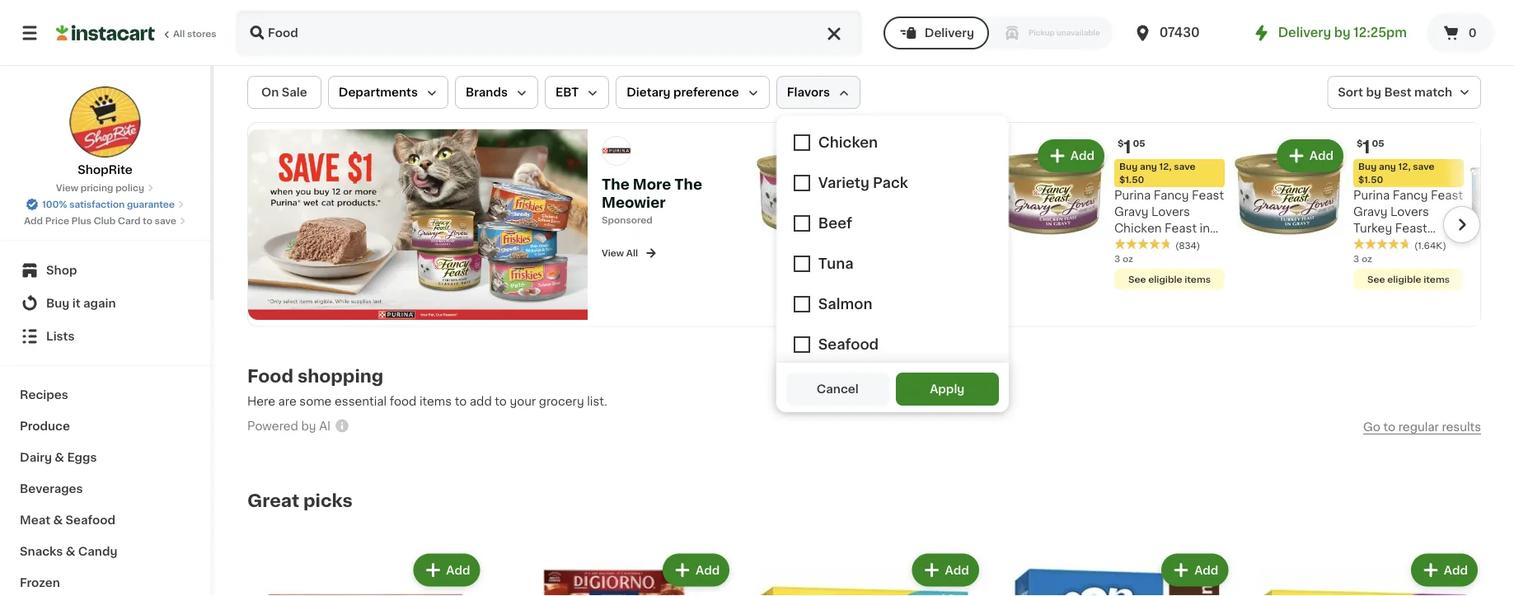 Task type: locate. For each thing, give the bounding box(es) containing it.
0 horizontal spatial delivery
[[925, 27, 974, 39]]

purina fancy feast gravy lovers turkey feast gourmet cat food in wet cat food gravy
[[1354, 190, 1464, 284]]

delivery for delivery
[[925, 27, 974, 39]]

by right sort
[[1367, 87, 1382, 98]]

0 horizontal spatial eligible
[[1149, 275, 1183, 284]]

fancy up (834)
[[1154, 190, 1189, 201]]

1 horizontal spatial lovers
[[1391, 206, 1430, 218]]

0 horizontal spatial oz
[[1123, 254, 1134, 263]]

2 any from the left
[[1140, 162, 1158, 171]]

$1.50 for purina fancy feast gravy lovers turkey feast gourmet cat food in wet cat food gravy
[[1359, 175, 1384, 184]]

items down '(1.64k)'
[[1424, 275, 1450, 284]]

$ 1 05 for purina fancy feast gravy lovers turkey feast gourmet cat food in wet cat food gravy
[[1357, 138, 1385, 155]]

2 horizontal spatial items
[[1424, 275, 1450, 284]]

in up (834)
[[1200, 223, 1210, 234]]

seafood
[[66, 514, 115, 526]]

1 horizontal spatial fancy
[[1154, 190, 1189, 201]]

wet down classic
[[876, 239, 899, 251]]

fancy for classic
[[915, 190, 950, 201]]

in down the turkey
[[1354, 256, 1364, 267]]

add price plus club card to save link
[[24, 214, 186, 228]]

2 horizontal spatial 12,
[[1399, 162, 1411, 171]]

3 for in
[[1354, 254, 1360, 263]]

2 3 oz from the left
[[1354, 254, 1373, 263]]

3 $1.50 from the left
[[1359, 175, 1384, 184]]

1 horizontal spatial $
[[1357, 139, 1363, 148]]

nsored
[[620, 216, 653, 225]]

some
[[300, 395, 332, 407]]

2 horizontal spatial buy any 12, save $1.50
[[1359, 162, 1435, 184]]

lovers inside purina fancy feast gravy lovers turkey feast gourmet cat food in wet cat food gravy
[[1391, 206, 1430, 218]]

add button
[[800, 141, 864, 171], [1040, 141, 1103, 171], [1279, 141, 1342, 171], [415, 555, 479, 585], [665, 555, 728, 585], [914, 555, 978, 585], [1164, 555, 1227, 585], [1413, 555, 1477, 585]]

departments button
[[328, 76, 449, 109]]

product group
[[754, 136, 986, 313], [993, 136, 1225, 293], [1232, 136, 1464, 293], [247, 550, 484, 596], [497, 550, 733, 596], [746, 550, 983, 596], [996, 550, 1232, 596], [1245, 550, 1482, 596]]

see eligible items down '(1.64k)'
[[1368, 275, 1450, 284]]

2 buy any 12, save $1.50 from the left
[[1120, 162, 1196, 184]]

12, for purina fancy feast chicken feast classic grain free wet cat food pate
[[921, 162, 933, 171]]

in inside purina fancy feast gravy lovers turkey feast gourmet cat food in wet cat food gravy
[[1354, 256, 1364, 267]]

by inside field
[[1367, 87, 1382, 98]]

see eligible items button down (834)
[[1115, 268, 1225, 290]]

match
[[1415, 87, 1453, 98]]

ebt
[[556, 87, 579, 98]]

1 horizontal spatial $1.50
[[1120, 175, 1145, 184]]

0 horizontal spatial gourmet
[[1152, 239, 1203, 251]]

2 horizontal spatial by
[[1367, 87, 1382, 98]]

1 vertical spatial all
[[626, 249, 638, 258]]

1 horizontal spatial view
[[602, 249, 624, 258]]

100% satisfaction guarantee
[[42, 200, 175, 209]]

beverages
[[20, 483, 83, 495]]

2 lovers from the left
[[1391, 206, 1430, 218]]

pricing
[[81, 183, 113, 193]]

brands button
[[455, 76, 538, 109]]

buy up the turkey
[[1359, 162, 1377, 171]]

1 horizontal spatial delivery
[[1279, 27, 1332, 39]]

view down spo
[[602, 249, 624, 258]]

1 gourmet from the left
[[1152, 239, 1203, 251]]

0 horizontal spatial see eligible items
[[1129, 275, 1211, 284]]

1 horizontal spatial wet
[[1184, 256, 1207, 267]]

12,
[[921, 162, 933, 171], [1160, 162, 1172, 171], [1399, 162, 1411, 171]]

0 vertical spatial chicken
[[876, 206, 923, 218]]

lists
[[46, 331, 75, 342]]

1 horizontal spatial see
[[1368, 275, 1386, 284]]

0 horizontal spatial 05
[[1133, 139, 1146, 148]]

shoprite
[[78, 164, 133, 176]]

items
[[1185, 275, 1211, 284], [1424, 275, 1450, 284], [420, 395, 452, 407]]

gravy
[[1115, 206, 1149, 218], [1354, 206, 1388, 218], [1115, 239, 1149, 251], [1171, 272, 1205, 284], [1354, 272, 1388, 284]]

buy up purina fancy feast gravy lovers chicken feast in gravy gourmet cat food in wet cat food gravy
[[1120, 162, 1138, 171]]

purina inside purina fancy feast gravy lovers turkey feast gourmet cat food in wet cat food gravy
[[1354, 190, 1390, 201]]

wet inside purina fancy feast gravy lovers turkey feast gourmet cat food in wet cat food gravy
[[1367, 256, 1390, 267]]

0 horizontal spatial fancy
[[915, 190, 950, 201]]

12, up purina fancy feast gravy lovers chicken feast in gravy gourmet cat food in wet cat food gravy
[[1160, 162, 1172, 171]]

3 oz for cat
[[1115, 254, 1134, 263]]

2 horizontal spatial wet
[[1367, 256, 1390, 267]]

1 horizontal spatial 3
[[1354, 254, 1360, 263]]

are
[[278, 395, 297, 407]]

Best match Sort by field
[[1328, 76, 1482, 109]]

eligible down '(1.64k)'
[[1388, 275, 1422, 284]]

1 horizontal spatial 1
[[1363, 138, 1371, 155]]

2 3 from the left
[[1354, 254, 1360, 263]]

items right food
[[420, 395, 452, 407]]

food
[[925, 239, 955, 251], [1432, 239, 1462, 251], [1138, 256, 1168, 267], [1417, 256, 1446, 267], [1138, 272, 1168, 284], [247, 368, 294, 385]]

1 oz from the left
[[1123, 254, 1134, 263]]

1 purina from the left
[[876, 190, 912, 201]]

see eligible items
[[1129, 275, 1211, 284], [1368, 275, 1450, 284]]

1 vertical spatial by
[[1367, 87, 1382, 98]]

0 horizontal spatial chicken
[[876, 206, 923, 218]]

the right more at the top of the page
[[675, 178, 702, 192]]

1 horizontal spatial buy any 12, save $1.50
[[1120, 162, 1196, 184]]

lovers up '(1.64k)'
[[1391, 206, 1430, 218]]

1 12, from the left
[[921, 162, 933, 171]]

100%
[[42, 200, 67, 209]]

to right add
[[495, 395, 507, 407]]

2 eligible from the left
[[1388, 275, 1422, 284]]

0 horizontal spatial by
[[301, 420, 316, 432]]

0 horizontal spatial 1
[[1124, 138, 1132, 155]]

0 horizontal spatial $
[[1118, 139, 1124, 148]]

card
[[118, 216, 141, 226]]

1 eligible from the left
[[1149, 275, 1183, 284]]

items for wet
[[1185, 275, 1211, 284]]

cat
[[902, 239, 922, 251], [1408, 239, 1429, 251], [1115, 256, 1135, 267], [1393, 256, 1414, 267], [1115, 272, 1135, 284]]

delivery by 12:25pm link
[[1252, 23, 1407, 43]]

(1.64k)
[[1415, 241, 1447, 250]]

see eligible items for cat
[[1368, 275, 1450, 284]]

view up the '100%'
[[56, 183, 78, 193]]

$1.50 up the turkey
[[1359, 175, 1384, 184]]

1 vertical spatial chicken
[[1115, 223, 1162, 234]]

all left stores
[[173, 29, 185, 38]]

0 horizontal spatial wet
[[876, 239, 899, 251]]

lovers
[[1152, 206, 1191, 218], [1391, 206, 1430, 218]]

purina fancy feast gravy lovers chicken feast in gravy gourmet cat food in wet cat food gravy
[[1115, 190, 1224, 284]]

fancy up '(1.64k)'
[[1393, 190, 1428, 201]]

3 for cat
[[1115, 254, 1121, 263]]

12, for purina fancy feast gravy lovers chicken feast in gravy gourmet cat food in wet cat food gravy
[[1160, 162, 1172, 171]]

2 $ 1 05 from the left
[[1357, 138, 1385, 155]]

0 horizontal spatial in
[[1171, 256, 1181, 267]]

1 $ 1 05 from the left
[[1118, 138, 1146, 155]]

& right meat
[[53, 514, 63, 526]]

meat
[[20, 514, 50, 526]]

1 1 from the left
[[1124, 138, 1132, 155]]

1 see from the left
[[1129, 275, 1147, 284]]

in down (834)
[[1171, 256, 1181, 267]]

shopping
[[298, 368, 384, 385]]

05 for purina fancy feast gravy lovers chicken feast in gravy gourmet cat food in wet cat food gravy
[[1133, 139, 1146, 148]]

1 horizontal spatial by
[[1335, 27, 1351, 39]]

delivery inside button
[[925, 27, 974, 39]]

buy for purina fancy feast gravy lovers turkey feast gourmet cat food in wet cat food gravy
[[1359, 162, 1377, 171]]

great picks
[[247, 492, 353, 510]]

2 05 from the left
[[1372, 139, 1385, 148]]

buy for purina fancy feast chicken feast classic grain free wet cat food pate
[[881, 162, 899, 171]]

0 horizontal spatial buy any 12, save $1.50
[[881, 162, 957, 184]]

save up purina fancy feast gravy lovers turkey feast gourmet cat food in wet cat food gravy on the top right of the page
[[1413, 162, 1435, 171]]

& left eggs
[[55, 452, 64, 463]]

fancy up the grain
[[915, 190, 950, 201]]

3 buy any 12, save $1.50 from the left
[[1359, 162, 1435, 184]]

delivery for delivery by 12:25pm
[[1279, 27, 1332, 39]]

1 vertical spatial &
[[53, 514, 63, 526]]

save for purina fancy feast chicken feast classic grain free wet cat food pate
[[935, 162, 957, 171]]

2 vertical spatial &
[[66, 546, 75, 557]]

2 $ from the left
[[1357, 139, 1363, 148]]

0 horizontal spatial $ 1 05
[[1118, 138, 1146, 155]]

buy it again link
[[10, 287, 200, 320]]

& for meat
[[53, 514, 63, 526]]

100% satisfaction guarantee button
[[26, 195, 185, 211]]

to left add
[[455, 395, 467, 407]]

dietary preference button
[[616, 76, 770, 109]]

0 horizontal spatial view
[[56, 183, 78, 193]]

0 horizontal spatial see
[[1129, 275, 1147, 284]]

go
[[1364, 421, 1381, 433]]

1 horizontal spatial 12,
[[1160, 162, 1172, 171]]

buy
[[881, 162, 899, 171], [1120, 162, 1138, 171], [1359, 162, 1377, 171], [46, 298, 70, 309]]

cat inside 'purina fancy feast chicken feast classic grain free wet cat food pate'
[[902, 239, 922, 251]]

shoprite logo image
[[69, 86, 141, 158]]

2 horizontal spatial fancy
[[1393, 190, 1428, 201]]

1 horizontal spatial any
[[1140, 162, 1158, 171]]

see eligible items button for in
[[1115, 268, 1225, 290]]

save up 'purina fancy feast chicken feast classic grain free wet cat food pate' on the right top
[[935, 162, 957, 171]]

view
[[56, 183, 78, 193], [602, 249, 624, 258]]

powered by ai link
[[247, 418, 351, 438]]

delivery button
[[884, 16, 989, 49]]

1 lovers from the left
[[1152, 206, 1191, 218]]

0 horizontal spatial 12,
[[921, 162, 933, 171]]

see eligible items down (834)
[[1129, 275, 1211, 284]]

0 horizontal spatial lovers
[[1152, 206, 1191, 218]]

1 horizontal spatial items
[[1185, 275, 1211, 284]]

view all
[[602, 249, 638, 258]]

by left 12:25pm
[[1335, 27, 1351, 39]]

add
[[832, 150, 856, 162], [1071, 150, 1095, 162], [1310, 150, 1334, 162], [24, 216, 43, 226], [446, 564, 470, 576], [696, 564, 720, 576], [945, 564, 969, 576], [1195, 564, 1219, 576], [1444, 564, 1468, 576]]

view for view pricing policy
[[56, 183, 78, 193]]

2 $1.50 from the left
[[1120, 175, 1145, 184]]

None search field
[[236, 10, 862, 56]]

any
[[901, 162, 918, 171], [1140, 162, 1158, 171], [1379, 162, 1397, 171]]

2 1 from the left
[[1363, 138, 1371, 155]]

1 see eligible items from the left
[[1129, 275, 1211, 284]]

1 horizontal spatial 05
[[1372, 139, 1385, 148]]

1 3 oz from the left
[[1115, 254, 1134, 263]]

2 purina from the left
[[1115, 190, 1151, 201]]

view for view all
[[602, 249, 624, 258]]

eligible for in
[[1149, 275, 1183, 284]]

1 horizontal spatial purina
[[1115, 190, 1151, 201]]

2 gourmet from the left
[[1354, 239, 1405, 251]]

buy inside the buy it again link
[[46, 298, 70, 309]]

1 fancy from the left
[[915, 190, 950, 201]]

3 fancy from the left
[[1393, 190, 1428, 201]]

lovers inside purina fancy feast gravy lovers chicken feast in gravy gourmet cat food in wet cat food gravy
[[1152, 206, 1191, 218]]

$1.50 up classic
[[881, 175, 906, 184]]

2 vertical spatial by
[[301, 420, 316, 432]]

0 horizontal spatial the
[[602, 178, 630, 192]]

1 horizontal spatial eligible
[[1388, 275, 1422, 284]]

0 vertical spatial by
[[1335, 27, 1351, 39]]

any up 'purina fancy feast chicken feast classic grain free wet cat food pate' on the right top
[[901, 162, 918, 171]]

eligible for cat
[[1388, 275, 1422, 284]]

wet down the turkey
[[1367, 256, 1390, 267]]

see eligible items button down '(1.64k)'
[[1354, 268, 1464, 290]]

lovers up (834)
[[1152, 206, 1191, 218]]

1 3 from the left
[[1115, 254, 1121, 263]]

buy it again
[[46, 298, 116, 309]]

1 horizontal spatial $ 1 05
[[1357, 138, 1385, 155]]

see eligible items button
[[1115, 268, 1225, 290], [1354, 268, 1464, 290]]

any up the turkey
[[1379, 162, 1397, 171]]

$1.50 for purina fancy feast gravy lovers chicken feast in gravy gourmet cat food in wet cat food gravy
[[1120, 175, 1145, 184]]

(834)
[[1176, 241, 1201, 250]]

1 horizontal spatial gourmet
[[1354, 239, 1405, 251]]

1 horizontal spatial oz
[[1362, 254, 1373, 263]]

1 horizontal spatial 3 oz
[[1354, 254, 1373, 263]]

flavors
[[787, 87, 830, 98]]

2 see eligible items from the left
[[1368, 275, 1450, 284]]

save for purina fancy feast gravy lovers chicken feast in gravy gourmet cat food in wet cat food gravy
[[1174, 162, 1196, 171]]

Search field
[[237, 12, 861, 54]]

2 12, from the left
[[1160, 162, 1172, 171]]

3 purina from the left
[[1354, 190, 1390, 201]]

0 vertical spatial view
[[56, 183, 78, 193]]

buy any 12, save $1.50 up the turkey
[[1359, 162, 1435, 184]]

1 horizontal spatial chicken
[[1115, 223, 1162, 234]]

to right go
[[1384, 421, 1396, 433]]

shop link
[[10, 254, 200, 287]]

1 05 from the left
[[1133, 139, 1146, 148]]

1 horizontal spatial the
[[675, 178, 702, 192]]

sort by best match
[[1338, 87, 1453, 98]]

buy any 12, save $1.50 up purina fancy feast gravy lovers chicken feast in gravy gourmet cat food in wet cat food gravy
[[1120, 162, 1196, 184]]

1 $1.50 from the left
[[881, 175, 906, 184]]

purina inside purina fancy feast gravy lovers chicken feast in gravy gourmet cat food in wet cat food gravy
[[1115, 190, 1151, 201]]

& left candy
[[66, 546, 75, 557]]

1 see eligible items button from the left
[[1115, 268, 1225, 290]]

buy any 12, save $1.50 up 'purina fancy feast chicken feast classic grain free wet cat food pate' on the right top
[[881, 162, 957, 184]]

any for purina fancy feast gravy lovers chicken feast in gravy gourmet cat food in wet cat food gravy
[[1140, 162, 1158, 171]]

buy left it
[[46, 298, 70, 309]]

all
[[173, 29, 185, 38], [626, 249, 638, 258]]

$1.50 up purina fancy feast gravy lovers chicken feast in gravy gourmet cat food in wet cat food gravy
[[1120, 175, 1145, 184]]

items down (834)
[[1185, 275, 1211, 284]]

2 see from the left
[[1368, 275, 1386, 284]]

eligible down (834)
[[1149, 275, 1183, 284]]

wet inside 'purina fancy feast chicken feast classic grain free wet cat food pate'
[[876, 239, 899, 251]]

the more the meowier spo nsored
[[602, 178, 702, 225]]

05
[[1133, 139, 1146, 148], [1372, 139, 1385, 148]]

3 any from the left
[[1379, 162, 1397, 171]]

gourmet inside purina fancy feast gravy lovers chicken feast in gravy gourmet cat food in wet cat food gravy
[[1152, 239, 1203, 251]]

to
[[143, 216, 153, 226], [455, 395, 467, 407], [495, 395, 507, 407], [1384, 421, 1396, 433]]

fancy inside purina fancy feast gravy lovers turkey feast gourmet cat food in wet cat food gravy
[[1393, 190, 1428, 201]]

purina inside 'purina fancy feast chicken feast classic grain free wet cat food pate'
[[876, 190, 912, 201]]

stores
[[187, 29, 217, 38]]

0 vertical spatial &
[[55, 452, 64, 463]]

0 horizontal spatial see eligible items button
[[1115, 268, 1225, 290]]

wet inside purina fancy feast gravy lovers chicken feast in gravy gourmet cat food in wet cat food gravy
[[1184, 256, 1207, 267]]

all stores link
[[56, 10, 218, 56]]

2 horizontal spatial $1.50
[[1359, 175, 1384, 184]]

1 horizontal spatial see eligible items button
[[1354, 268, 1464, 290]]

all down nsored
[[626, 249, 638, 258]]

2 horizontal spatial any
[[1379, 162, 1397, 171]]

fancy inside 'purina fancy feast chicken feast classic grain free wet cat food pate'
[[915, 190, 950, 201]]

2 oz from the left
[[1362, 254, 1373, 263]]

fancy inside purina fancy feast gravy lovers chicken feast in gravy gourmet cat food in wet cat food gravy
[[1154, 190, 1189, 201]]

12, up purina fancy feast gravy lovers turkey feast gourmet cat food in wet cat food gravy on the top right of the page
[[1399, 162, 1411, 171]]

the up meowier
[[602, 178, 630, 192]]

07430 button
[[1133, 10, 1232, 56]]

2 see eligible items button from the left
[[1354, 268, 1464, 290]]

0 horizontal spatial $1.50
[[881, 175, 906, 184]]

0 horizontal spatial any
[[901, 162, 918, 171]]

0 horizontal spatial 3 oz
[[1115, 254, 1134, 263]]

3 12, from the left
[[1399, 162, 1411, 171]]

1 $ from the left
[[1118, 139, 1124, 148]]

0 horizontal spatial all
[[173, 29, 185, 38]]

12, up 'purina fancy feast chicken feast classic grain free wet cat food pate' on the right top
[[921, 162, 933, 171]]

2 horizontal spatial purina
[[1354, 190, 1390, 201]]

0 horizontal spatial 3
[[1115, 254, 1121, 263]]

0 horizontal spatial purina
[[876, 190, 912, 201]]

any up purina fancy feast gravy lovers chicken feast in gravy gourmet cat food in wet cat food gravy
[[1140, 162, 1158, 171]]

to inside 'button'
[[1384, 421, 1396, 433]]

buy up classic
[[881, 162, 899, 171]]

dietary preference
[[627, 87, 739, 98]]

2 horizontal spatial in
[[1354, 256, 1364, 267]]

oz for in
[[1362, 254, 1373, 263]]

feast
[[953, 190, 985, 201], [1192, 190, 1224, 201], [1431, 190, 1464, 201], [926, 206, 958, 218], [1165, 223, 1197, 234], [1396, 223, 1428, 234]]

oz for cat
[[1123, 254, 1134, 263]]

chicken inside 'purina fancy feast chicken feast classic grain free wet cat food pate'
[[876, 206, 923, 218]]

the
[[602, 178, 630, 192], [675, 178, 702, 192]]

save up purina fancy feast gravy lovers chicken feast in gravy gourmet cat food in wet cat food gravy
[[1174, 162, 1196, 171]]

wet down (834)
[[1184, 256, 1207, 267]]

1 vertical spatial view
[[602, 249, 624, 258]]

& for snacks
[[66, 546, 75, 557]]

2 fancy from the left
[[1154, 190, 1189, 201]]

oz
[[1123, 254, 1134, 263], [1362, 254, 1373, 263]]

by left ai
[[301, 420, 316, 432]]

see eligible items button for cat
[[1354, 268, 1464, 290]]

1 buy any 12, save $1.50 from the left
[[881, 162, 957, 184]]

in
[[1200, 223, 1210, 234], [1171, 256, 1181, 267], [1354, 256, 1364, 267]]

dairy & eggs link
[[10, 442, 200, 473]]

1 horizontal spatial see eligible items
[[1368, 275, 1450, 284]]

1 any from the left
[[901, 162, 918, 171]]



Task type: describe. For each thing, give the bounding box(es) containing it.
on
[[261, 87, 279, 98]]

save down guarantee
[[155, 216, 176, 226]]

dairy & eggs
[[20, 452, 97, 463]]

$ for purina fancy feast gravy lovers turkey feast gourmet cat food in wet cat food gravy
[[1357, 139, 1363, 148]]

1 for purina fancy feast gravy lovers turkey feast gourmet cat food in wet cat food gravy
[[1363, 138, 1371, 155]]

frozen link
[[10, 567, 200, 596]]

purina for purina fancy feast gravy lovers chicken feast in gravy gourmet cat food in wet cat food gravy
[[1115, 190, 1151, 201]]

guarantee
[[127, 200, 175, 209]]

policy
[[115, 183, 144, 193]]

here are some essential food items to add to your grocery list.
[[247, 395, 608, 407]]

preference
[[674, 87, 739, 98]]

service type group
[[884, 16, 1114, 49]]

buy any 12, save $1.50 for purina fancy feast chicken feast classic grain free wet cat food pate
[[881, 162, 957, 184]]

0 horizontal spatial items
[[420, 395, 452, 407]]

1 the from the left
[[602, 178, 630, 192]]

delivery by 12:25pm
[[1279, 27, 1407, 39]]

again
[[83, 298, 116, 309]]

1 horizontal spatial in
[[1200, 223, 1210, 234]]

2 the from the left
[[675, 178, 702, 192]]

plus
[[71, 216, 91, 226]]

dairy
[[20, 452, 52, 463]]

picks
[[303, 492, 353, 510]]

on sale button
[[247, 76, 321, 109]]

lists link
[[10, 320, 200, 353]]

your
[[510, 395, 536, 407]]

cancel button
[[786, 373, 889, 406]]

see for cat
[[1129, 275, 1147, 284]]

see eligible items for in
[[1129, 275, 1211, 284]]

spo
[[602, 216, 620, 225]]

gourmet inside purina fancy feast gravy lovers turkey feast gourmet cat food in wet cat food gravy
[[1354, 239, 1405, 251]]

07430
[[1160, 27, 1200, 39]]

purina for purina fancy feast chicken feast classic grain free wet cat food pate
[[876, 190, 912, 201]]

go to regular results button
[[1364, 420, 1482, 434]]

any for purina fancy feast chicken feast classic grain free wet cat food pate
[[901, 162, 918, 171]]

regular
[[1399, 421, 1440, 433]]

more
[[633, 178, 671, 192]]

purina image
[[602, 136, 632, 166]]

meowier
[[602, 196, 666, 210]]

satisfaction
[[69, 200, 125, 209]]

pate
[[958, 239, 984, 251]]

add price plus club card to save
[[24, 216, 176, 226]]

powered by ai
[[247, 420, 331, 432]]

chicken inside purina fancy feast gravy lovers chicken feast in gravy gourmet cat food in wet cat food gravy
[[1115, 223, 1162, 234]]

purina fancy feast chicken feast classic grain free wet cat food pate
[[876, 190, 985, 251]]

on sale
[[261, 87, 307, 98]]

dietary
[[627, 87, 671, 98]]

eggs
[[67, 452, 97, 463]]

instacart logo image
[[56, 23, 155, 43]]

1 for purina fancy feast gravy lovers chicken feast in gravy gourmet cat food in wet cat food gravy
[[1124, 138, 1132, 155]]

1 horizontal spatial all
[[626, 249, 638, 258]]

& for dairy
[[55, 452, 64, 463]]

05 for purina fancy feast gravy lovers turkey feast gourmet cat food in wet cat food gravy
[[1372, 139, 1385, 148]]

grain
[[921, 223, 952, 234]]

here
[[247, 395, 275, 407]]

food
[[390, 395, 417, 407]]

produce link
[[10, 411, 200, 442]]

meat & seafood link
[[10, 505, 200, 536]]

beverages link
[[10, 473, 200, 505]]

cancel
[[817, 383, 859, 395]]

candy
[[78, 546, 117, 557]]

by for delivery
[[1335, 27, 1351, 39]]

save for purina fancy feast gravy lovers turkey feast gourmet cat food in wet cat food gravy
[[1413, 162, 1435, 171]]

food inside 'purina fancy feast chicken feast classic grain free wet cat food pate'
[[925, 239, 955, 251]]

see for gravy
[[1368, 275, 1386, 284]]

recipes link
[[10, 379, 200, 411]]

free
[[955, 223, 980, 234]]

meat & seafood
[[20, 514, 115, 526]]

12:25pm
[[1354, 27, 1407, 39]]

0 vertical spatial all
[[173, 29, 185, 38]]

best
[[1385, 87, 1412, 98]]

flavors button
[[776, 76, 861, 109]]

frozen
[[20, 577, 60, 589]]

apply
[[930, 383, 965, 395]]

produce
[[20, 420, 70, 432]]

fancy for turkey
[[1393, 190, 1428, 201]]

results
[[1442, 421, 1482, 433]]

purina for purina fancy feast gravy lovers turkey feast gourmet cat food in wet cat food gravy
[[1354, 190, 1390, 201]]

add inside add price plus club card to save link
[[24, 216, 43, 226]]

by for sort
[[1367, 87, 1382, 98]]

shoprite link
[[69, 86, 141, 178]]

view pricing policy link
[[56, 181, 154, 195]]

$ 1 05 for purina fancy feast gravy lovers chicken feast in gravy gourmet cat food in wet cat food gravy
[[1118, 138, 1146, 155]]

apply button
[[896, 373, 999, 406]]

sort
[[1338, 87, 1364, 98]]

snacks & candy link
[[10, 536, 200, 567]]

$1.50 for purina fancy feast chicken feast classic grain free wet cat food pate
[[881, 175, 906, 184]]

it
[[72, 298, 80, 309]]

essential
[[335, 395, 387, 407]]

list.
[[587, 395, 608, 407]]

3 oz for in
[[1354, 254, 1373, 263]]

to down guarantee
[[143, 216, 153, 226]]

go to regular results
[[1364, 421, 1482, 433]]

ebt button
[[545, 76, 609, 109]]

buy any 12, save $1.50 for purina fancy feast gravy lovers turkey feast gourmet cat food in wet cat food gravy
[[1359, 162, 1435, 184]]

great
[[247, 492, 299, 510]]

fancy for chicken
[[1154, 190, 1189, 201]]

0 button
[[1427, 13, 1495, 53]]

powered
[[247, 420, 298, 432]]

all stores
[[173, 29, 217, 38]]

sale
[[282, 87, 307, 98]]

lovers for chicken
[[1152, 206, 1191, 218]]

0
[[1469, 27, 1477, 39]]

$ for purina fancy feast gravy lovers chicken feast in gravy gourmet cat food in wet cat food gravy
[[1118, 139, 1124, 148]]

buy for purina fancy feast gravy lovers chicken feast in gravy gourmet cat food in wet cat food gravy
[[1120, 162, 1138, 171]]

12, for purina fancy feast gravy lovers turkey feast gourmet cat food in wet cat food gravy
[[1399, 162, 1411, 171]]

any for purina fancy feast gravy lovers turkey feast gourmet cat food in wet cat food gravy
[[1379, 162, 1397, 171]]

snacks & candy
[[20, 546, 117, 557]]

classic
[[876, 223, 918, 234]]

lovers for turkey
[[1391, 206, 1430, 218]]

buy any 12, save $1.50 for purina fancy feast gravy lovers chicken feast in gravy gourmet cat food in wet cat food gravy
[[1120, 162, 1196, 184]]

price
[[45, 216, 69, 226]]

items for food
[[1424, 275, 1450, 284]]

by for powered
[[301, 420, 316, 432]]

snacks
[[20, 546, 63, 557]]

brands
[[466, 87, 508, 98]]

the more the meowier image
[[248, 129, 588, 320]]



Task type: vqa. For each thing, say whether or not it's contained in the screenshot.
3 'Package'
no



